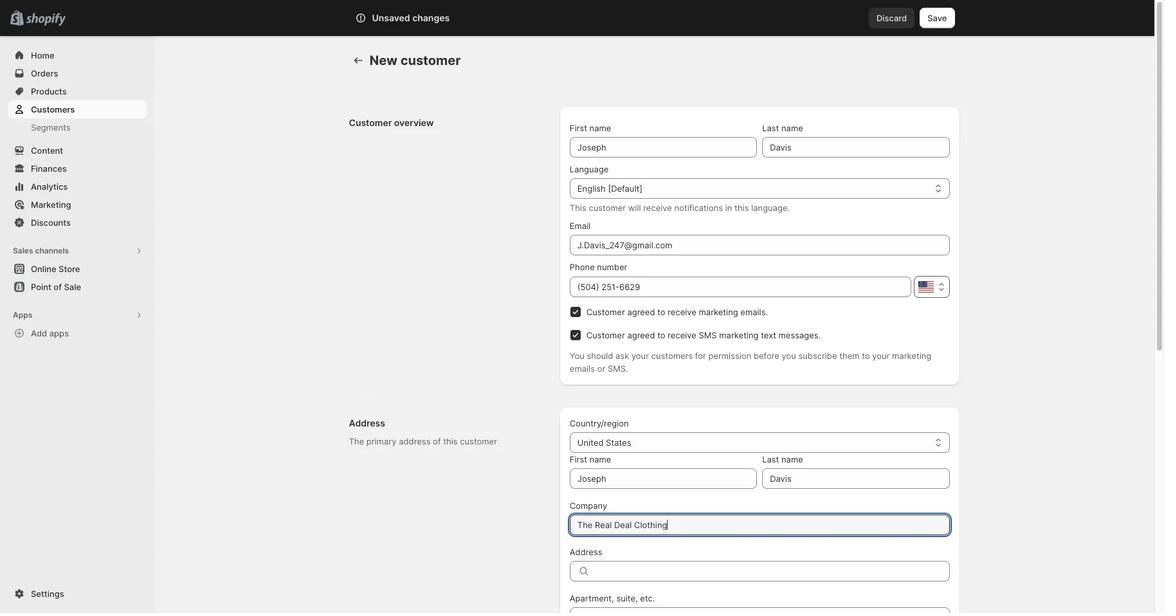 Task type: describe. For each thing, give the bounding box(es) containing it.
receive for marketing
[[668, 307, 697, 317]]

customer for customer overview
[[349, 117, 392, 128]]

online store button
[[0, 260, 154, 278]]

discard
[[877, 13, 907, 23]]

Phone number text field
[[570, 277, 911, 297]]

language.
[[752, 203, 790, 213]]

point of sale link
[[8, 278, 147, 296]]

united states
[[578, 437, 631, 448]]

Email email field
[[570, 235, 950, 255]]

point of sale
[[31, 282, 81, 292]]

address
[[399, 436, 431, 446]]

suite,
[[617, 593, 638, 603]]

home link
[[8, 46, 147, 64]]

name for first name text box at the top
[[590, 123, 611, 133]]

products
[[31, 86, 67, 96]]

name for last name text field
[[782, 454, 803, 464]]

this
[[570, 203, 587, 213]]

english [default]
[[578, 183, 643, 194]]

Last name text field
[[762, 468, 950, 489]]

finances
[[31, 163, 67, 174]]

to for marketing
[[658, 307, 666, 317]]

1 horizontal spatial address
[[570, 547, 603, 557]]

last name for language
[[762, 123, 803, 133]]

Company text field
[[570, 515, 950, 535]]

of inside button
[[54, 282, 62, 292]]

messages.
[[779, 330, 821, 340]]

first for company
[[570, 454, 587, 464]]

Last name text field
[[762, 137, 950, 158]]

states
[[606, 437, 631, 448]]

apps
[[49, 328, 69, 338]]

this customer will receive notifications in this language.
[[570, 203, 790, 213]]

First name text field
[[570, 468, 757, 489]]

apartment,
[[570, 593, 614, 603]]

english
[[578, 183, 606, 194]]

phone
[[570, 262, 595, 272]]

the
[[349, 436, 364, 446]]

you
[[782, 351, 796, 361]]

customer agreed to receive sms marketing text messages.
[[587, 330, 821, 340]]

permission
[[709, 351, 752, 361]]

you should ask your customers for permission before you subscribe them to your marketing emails or sms.
[[570, 351, 932, 374]]

content link
[[8, 142, 147, 160]]

email
[[570, 221, 591, 231]]

customers
[[651, 351, 693, 361]]

finances link
[[8, 160, 147, 178]]

name for first name text field
[[590, 454, 611, 464]]

[default]
[[608, 183, 643, 194]]

First name text field
[[570, 137, 757, 158]]

online
[[31, 264, 56, 274]]

sales channels
[[13, 246, 69, 255]]

overview
[[394, 117, 434, 128]]

text
[[761, 330, 776, 340]]

discounts
[[31, 217, 71, 228]]

last name for company
[[762, 454, 803, 464]]

search button
[[391, 8, 764, 28]]

0 horizontal spatial address
[[349, 418, 385, 428]]

customer for customer agreed to receive sms marketing text messages.
[[587, 330, 625, 340]]

apartment, suite, etc.
[[570, 593, 655, 603]]

customer for this
[[589, 203, 626, 213]]

save
[[928, 13, 947, 23]]

sale
[[64, 282, 81, 292]]

1 vertical spatial this
[[443, 436, 458, 446]]

customer for new
[[401, 53, 461, 68]]

changes
[[412, 12, 450, 23]]

united states (+1) image
[[918, 281, 934, 293]]

customer agreed to receive marketing emails.
[[587, 307, 768, 317]]

agreed for customer agreed to receive marketing emails.
[[627, 307, 655, 317]]

unsaved changes
[[372, 12, 450, 23]]

primary
[[367, 436, 397, 446]]

online store link
[[8, 260, 147, 278]]

point
[[31, 282, 51, 292]]

marketing
[[31, 199, 71, 210]]

receive for notifications
[[643, 203, 672, 213]]

for
[[695, 351, 706, 361]]

Apartment, suite, etc. text field
[[570, 607, 950, 613]]

name for last name text box
[[782, 123, 803, 133]]

orders link
[[8, 64, 147, 82]]

shopify image
[[26, 13, 66, 26]]

etc.
[[640, 593, 655, 603]]

add apps
[[31, 328, 69, 338]]

add apps button
[[8, 324, 147, 342]]

ask
[[616, 351, 629, 361]]

new
[[370, 53, 398, 68]]



Task type: vqa. For each thing, say whether or not it's contained in the screenshot.
topmost of
yes



Task type: locate. For each thing, give the bounding box(es) containing it.
Address text field
[[596, 561, 950, 582]]

receive for sms
[[668, 330, 697, 340]]

0 vertical spatial to
[[658, 307, 666, 317]]

1 agreed from the top
[[627, 307, 655, 317]]

1 vertical spatial customer
[[587, 307, 625, 317]]

last for language
[[762, 123, 779, 133]]

receive
[[643, 203, 672, 213], [668, 307, 697, 317], [668, 330, 697, 340]]

0 vertical spatial first name
[[570, 123, 611, 133]]

customer down 'search'
[[401, 53, 461, 68]]

2 first name from the top
[[570, 454, 611, 464]]

your right ask
[[632, 351, 649, 361]]

1 vertical spatial address
[[570, 547, 603, 557]]

1 last name from the top
[[762, 123, 803, 133]]

first up language
[[570, 123, 587, 133]]

1 vertical spatial first name
[[570, 454, 611, 464]]

marketing up permission
[[719, 330, 759, 340]]

united
[[578, 437, 604, 448]]

0 horizontal spatial of
[[54, 282, 62, 292]]

company
[[570, 501, 607, 511]]

first
[[570, 123, 587, 133], [570, 454, 587, 464]]

sms
[[699, 330, 717, 340]]

marketing inside you should ask your customers for permission before you subscribe them to your marketing emails or sms.
[[892, 351, 932, 361]]

1 vertical spatial agreed
[[627, 330, 655, 340]]

settings
[[31, 589, 64, 599]]

sms.
[[608, 363, 628, 374]]

add
[[31, 328, 47, 338]]

customer right address
[[460, 436, 497, 446]]

1 vertical spatial marketing
[[719, 330, 759, 340]]

0 vertical spatial last name
[[762, 123, 803, 133]]

1 vertical spatial to
[[658, 330, 666, 340]]

1 vertical spatial receive
[[668, 307, 697, 317]]

0 vertical spatial address
[[349, 418, 385, 428]]

address
[[349, 418, 385, 428], [570, 547, 603, 557]]

phone number
[[570, 262, 627, 272]]

should
[[587, 351, 613, 361]]

this
[[735, 203, 749, 213], [443, 436, 458, 446]]

last for company
[[762, 454, 779, 464]]

first name for language
[[570, 123, 611, 133]]

2 first from the top
[[570, 454, 587, 464]]

2 your from the left
[[873, 351, 890, 361]]

this right in
[[735, 203, 749, 213]]

0 vertical spatial of
[[54, 282, 62, 292]]

0 vertical spatial last
[[762, 123, 779, 133]]

segments
[[31, 122, 71, 133]]

subscribe
[[799, 351, 837, 361]]

2 vertical spatial to
[[862, 351, 870, 361]]

customer overview
[[349, 117, 434, 128]]

0 vertical spatial customer
[[401, 53, 461, 68]]

name
[[590, 123, 611, 133], [782, 123, 803, 133], [590, 454, 611, 464], [782, 454, 803, 464]]

products link
[[8, 82, 147, 100]]

customer
[[349, 117, 392, 128], [587, 307, 625, 317], [587, 330, 625, 340]]

last
[[762, 123, 779, 133], [762, 454, 779, 464]]

of left sale at the top
[[54, 282, 62, 292]]

them
[[840, 351, 860, 361]]

first for language
[[570, 123, 587, 133]]

analytics link
[[8, 178, 147, 196]]

first down united
[[570, 454, 587, 464]]

2 vertical spatial receive
[[668, 330, 697, 340]]

of right address
[[433, 436, 441, 446]]

discard button
[[869, 8, 915, 28]]

marketing right them on the right
[[892, 351, 932, 361]]

2 last name from the top
[[762, 454, 803, 464]]

customers link
[[8, 100, 147, 118]]

number
[[597, 262, 627, 272]]

last name
[[762, 123, 803, 133], [762, 454, 803, 464]]

unsaved
[[372, 12, 410, 23]]

agreed for customer agreed to receive sms marketing text messages.
[[627, 330, 655, 340]]

2 agreed from the top
[[627, 330, 655, 340]]

notifications
[[675, 203, 723, 213]]

marketing up sms
[[699, 307, 738, 317]]

customer for customer agreed to receive marketing emails.
[[587, 307, 625, 317]]

orders
[[31, 68, 58, 78]]

receive up 'customers'
[[668, 330, 697, 340]]

this right address
[[443, 436, 458, 446]]

home
[[31, 50, 54, 60]]

first name down united
[[570, 454, 611, 464]]

marketing
[[699, 307, 738, 317], [719, 330, 759, 340], [892, 351, 932, 361]]

1 first name from the top
[[570, 123, 611, 133]]

0 horizontal spatial your
[[632, 351, 649, 361]]

0 vertical spatial agreed
[[627, 307, 655, 317]]

2 vertical spatial marketing
[[892, 351, 932, 361]]

0 vertical spatial receive
[[643, 203, 672, 213]]

segments link
[[8, 118, 147, 136]]

0 horizontal spatial this
[[443, 436, 458, 446]]

search
[[412, 13, 440, 23]]

point of sale button
[[0, 278, 154, 296]]

2 last from the top
[[762, 454, 779, 464]]

0 vertical spatial marketing
[[699, 307, 738, 317]]

save button
[[920, 8, 955, 28]]

1 your from the left
[[632, 351, 649, 361]]

emails
[[570, 363, 595, 374]]

1 vertical spatial last name
[[762, 454, 803, 464]]

1 vertical spatial last
[[762, 454, 779, 464]]

address up the
[[349, 418, 385, 428]]

store
[[59, 264, 80, 274]]

sales
[[13, 246, 33, 255]]

customers
[[31, 104, 75, 115]]

in
[[725, 203, 732, 213]]

the primary address of this customer
[[349, 436, 497, 446]]

online store
[[31, 264, 80, 274]]

analytics
[[31, 181, 68, 192]]

0 vertical spatial this
[[735, 203, 749, 213]]

2 vertical spatial customer
[[587, 330, 625, 340]]

will
[[628, 203, 641, 213]]

you
[[570, 351, 585, 361]]

to for sms
[[658, 330, 666, 340]]

language
[[570, 164, 609, 174]]

marketing link
[[8, 196, 147, 214]]

2 vertical spatial customer
[[460, 436, 497, 446]]

your right them on the right
[[873, 351, 890, 361]]

1 vertical spatial customer
[[589, 203, 626, 213]]

1 last from the top
[[762, 123, 779, 133]]

emails.
[[741, 307, 768, 317]]

1 vertical spatial first
[[570, 454, 587, 464]]

to inside you should ask your customers for permission before you subscribe them to your marketing emails or sms.
[[862, 351, 870, 361]]

or
[[597, 363, 606, 374]]

to
[[658, 307, 666, 317], [658, 330, 666, 340], [862, 351, 870, 361]]

1 horizontal spatial your
[[873, 351, 890, 361]]

sales channels button
[[8, 242, 147, 260]]

new customer
[[370, 53, 461, 68]]

first name for company
[[570, 454, 611, 464]]

content
[[31, 145, 63, 156]]

0 vertical spatial customer
[[349, 117, 392, 128]]

your
[[632, 351, 649, 361], [873, 351, 890, 361]]

before
[[754, 351, 780, 361]]

receive up customer agreed to receive sms marketing text messages.
[[668, 307, 697, 317]]

apps button
[[8, 306, 147, 324]]

settings link
[[8, 585, 147, 603]]

country/region
[[570, 418, 629, 428]]

1 vertical spatial of
[[433, 436, 441, 446]]

receive right will
[[643, 203, 672, 213]]

of
[[54, 282, 62, 292], [433, 436, 441, 446]]

1 first from the top
[[570, 123, 587, 133]]

channels
[[35, 246, 69, 255]]

1 horizontal spatial of
[[433, 436, 441, 446]]

1 horizontal spatial this
[[735, 203, 749, 213]]

apps
[[13, 310, 32, 320]]

first name up language
[[570, 123, 611, 133]]

0 vertical spatial first
[[570, 123, 587, 133]]

customer down english [default]
[[589, 203, 626, 213]]

address down company
[[570, 547, 603, 557]]



